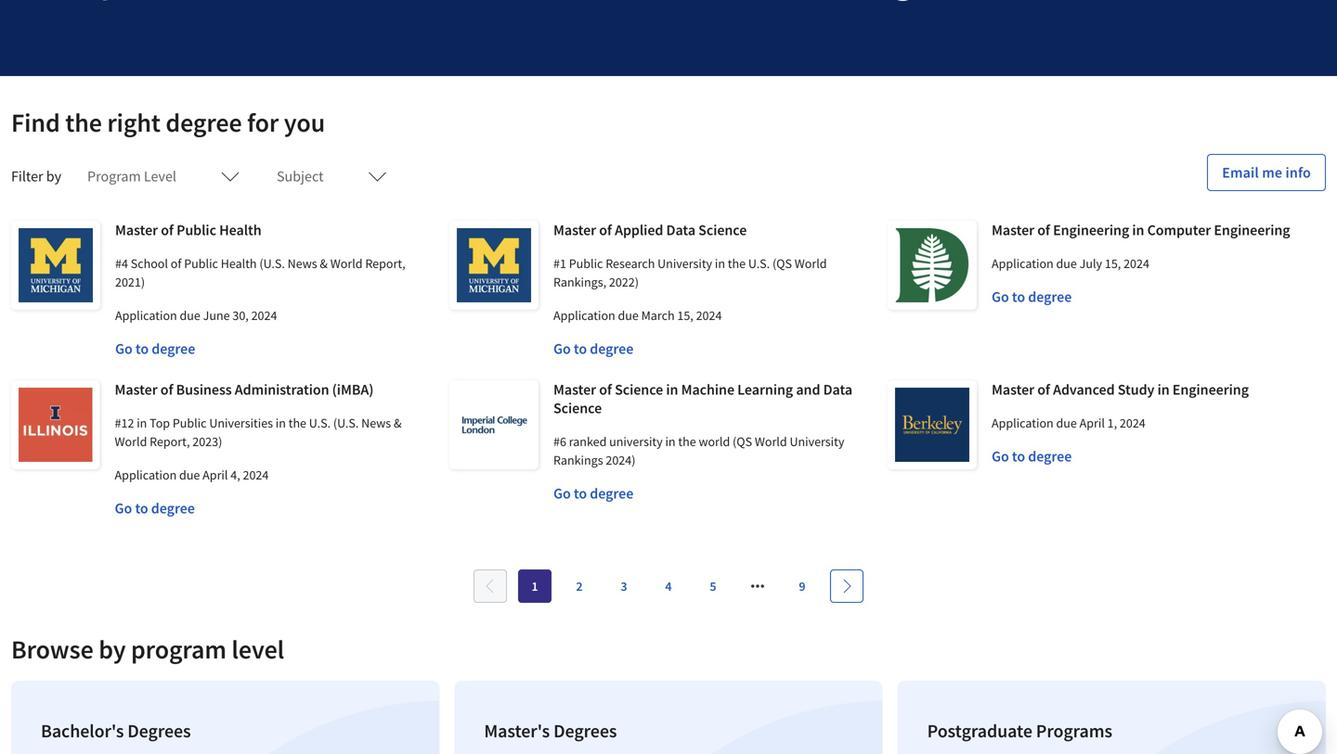 Task type: locate. For each thing, give the bounding box(es) containing it.
1 horizontal spatial university of michigan image
[[449, 221, 539, 310]]

world inside '#4 school of public health (u.s. news & world report, 2021)'
[[330, 255, 363, 272]]

0 vertical spatial university
[[658, 255, 712, 272]]

0 horizontal spatial data
[[666, 221, 696, 240]]

1 vertical spatial data
[[823, 381, 853, 399]]

of up ranked
[[599, 381, 612, 399]]

application down top
[[115, 467, 177, 484]]

health up '#4 school of public health (u.s. news & world report, 2021)'
[[219, 221, 262, 240]]

university down master of applied data science on the top of the page
[[658, 255, 712, 272]]

2024 right 30,
[[251, 307, 277, 324]]

u.s.
[[748, 255, 770, 272], [309, 415, 331, 432]]

0 horizontal spatial report,
[[150, 434, 190, 450]]

in right study
[[1158, 381, 1170, 399]]

public up the 2023) at the left bottom
[[173, 415, 207, 432]]

1 vertical spatial (u.s.
[[333, 415, 359, 432]]

the
[[65, 106, 102, 139], [728, 255, 746, 272], [289, 415, 306, 432], [678, 434, 696, 450]]

in left machine
[[666, 381, 678, 399]]

universities
[[209, 415, 273, 432]]

the inside #1 public research university in the u.s. (qs world rankings, 2022)
[[728, 255, 746, 272]]

in down master of applied data science on the top of the page
[[715, 255, 725, 272]]

due left the march
[[618, 307, 639, 324]]

1 horizontal spatial april
[[1080, 415, 1105, 432]]

(u.s. down (imba)
[[333, 415, 359, 432]]

of inside '#4 school of public health (u.s. news & world report, 2021)'
[[171, 255, 181, 272]]

(u.s.
[[259, 255, 285, 272], [333, 415, 359, 432]]

15, for march
[[677, 307, 693, 324]]

1 horizontal spatial (u.s.
[[333, 415, 359, 432]]

0 horizontal spatial u.s.
[[309, 415, 331, 432]]

of right school
[[171, 255, 181, 272]]

business
[[176, 381, 232, 399]]

april for 4,
[[203, 467, 228, 484]]

1 horizontal spatial data
[[823, 381, 853, 399]]

1 vertical spatial &
[[394, 415, 402, 432]]

master for master of public health
[[115, 221, 158, 240]]

1 button
[[518, 570, 552, 604]]

0 vertical spatial (u.s.
[[259, 255, 285, 272]]

of for master of advanced study in engineering
[[1037, 381, 1050, 399]]

bachelor's degrees
[[41, 720, 191, 743]]

the down master of applied data science on the top of the page
[[728, 255, 746, 272]]

(qs inside #1 public research university in the u.s. (qs world rankings, 2022)
[[773, 255, 792, 272]]

university inside #1 public research university in the u.s. (qs world rankings, 2022)
[[658, 255, 712, 272]]

5
[[710, 579, 717, 595]]

30,
[[232, 307, 249, 324]]

1 vertical spatial (qs
[[733, 434, 752, 450]]

the left world
[[678, 434, 696, 450]]

master up '#12'
[[115, 381, 158, 399]]

of
[[161, 221, 174, 240], [599, 221, 612, 240], [1037, 221, 1050, 240], [171, 255, 181, 272], [160, 381, 173, 399], [599, 381, 612, 399], [1037, 381, 1050, 399]]

15,
[[1105, 255, 1121, 272], [677, 307, 693, 324]]

#1
[[553, 255, 566, 272]]

1 horizontal spatial degrees
[[554, 720, 617, 743]]

programs
[[1036, 720, 1113, 743]]

go right university of california, berkeley image
[[992, 448, 1009, 466]]

science
[[699, 221, 747, 240], [615, 381, 663, 399], [553, 399, 602, 418]]

public up rankings,
[[569, 255, 603, 272]]

0 vertical spatial (qs
[[773, 255, 792, 272]]

2024
[[1124, 255, 1150, 272], [251, 307, 277, 324], [696, 307, 722, 324], [1120, 415, 1146, 432], [243, 467, 269, 484]]

in right university
[[665, 434, 676, 450]]

public down program level popup button
[[177, 221, 216, 240]]

university of michigan image left #1
[[449, 221, 539, 310]]

of up application due july 15, 2024
[[1037, 221, 1050, 240]]

0 vertical spatial april
[[1080, 415, 1105, 432]]

1 horizontal spatial news
[[361, 415, 391, 432]]

1 vertical spatial report,
[[150, 434, 190, 450]]

(u.s. down "master of public health"
[[259, 255, 285, 272]]

dartmouth college image
[[888, 221, 977, 310]]

go
[[992, 288, 1009, 306], [115, 340, 133, 358], [553, 340, 571, 358], [992, 448, 1009, 466], [553, 485, 571, 503], [115, 500, 132, 518]]

go down rankings at the left bottom of the page
[[553, 485, 571, 503]]

to down rankings at the left bottom of the page
[[574, 485, 587, 503]]

application due june 30, 2024
[[115, 307, 277, 324]]

and
[[796, 381, 820, 399]]

april for 1,
[[1080, 415, 1105, 432]]

april
[[1080, 415, 1105, 432], [203, 467, 228, 484]]

1 horizontal spatial 15,
[[1105, 255, 1121, 272]]

(u.s. inside '#4 school of public health (u.s. news & world report, 2021)'
[[259, 255, 285, 272]]

1 degrees from the left
[[127, 720, 191, 743]]

computer
[[1147, 221, 1211, 240]]

0 horizontal spatial university of michigan image
[[11, 221, 100, 310]]

report, inside the #12 in top public universities in the u.s. (u.s. news & world report, 2023)
[[150, 434, 190, 450]]

subject
[[277, 167, 324, 186]]

2 university of michigan image from the left
[[449, 221, 539, 310]]

public inside '#4 school of public health (u.s. news & world report, 2021)'
[[184, 255, 218, 272]]

hidden pages image
[[750, 579, 765, 594]]

due for master of public health
[[180, 307, 200, 324]]

of left advanced
[[1037, 381, 1050, 399]]

2024 down the 'master of engineering in computer engineering'
[[1124, 255, 1150, 272]]

due
[[1056, 255, 1077, 272], [180, 307, 200, 324], [618, 307, 639, 324], [1056, 415, 1077, 432], [179, 467, 200, 484]]

degree down application due march 15, 2024
[[590, 340, 634, 358]]

1
[[531, 579, 538, 595]]

university of michigan image for master of applied data science
[[449, 221, 539, 310]]

you
[[284, 106, 325, 139]]

news down subject
[[288, 255, 317, 272]]

to down application due june 30, 2024
[[135, 340, 149, 358]]

0 horizontal spatial degrees
[[127, 720, 191, 743]]

1 vertical spatial news
[[361, 415, 391, 432]]

0 vertical spatial u.s.
[[748, 255, 770, 272]]

to down application due april 4, 2024
[[135, 500, 148, 518]]

0 horizontal spatial 15,
[[677, 307, 693, 324]]

3 button
[[607, 570, 641, 604]]

2024 down #1 public research university in the u.s. (qs world rankings, 2022)
[[696, 307, 722, 324]]

for
[[247, 106, 279, 139]]

0 horizontal spatial (u.s.
[[259, 255, 285, 272]]

2 degrees from the left
[[554, 720, 617, 743]]

1 vertical spatial university
[[790, 434, 845, 450]]

by right browse
[[99, 634, 126, 666]]

0 horizontal spatial university
[[658, 255, 712, 272]]

0 horizontal spatial news
[[288, 255, 317, 272]]

0 vertical spatial report,
[[365, 255, 405, 272]]

postgraduate programs
[[927, 720, 1113, 743]]

master up application due july 15, 2024
[[992, 221, 1035, 240]]

go to degree down application due june 30, 2024
[[115, 340, 195, 358]]

university of illinois at urbana-champaign image
[[11, 381, 100, 470]]

1 vertical spatial by
[[99, 634, 126, 666]]

go to degree down rankings at the left bottom of the page
[[553, 485, 634, 503]]

1 vertical spatial 15,
[[677, 307, 693, 324]]

due left june
[[180, 307, 200, 324]]

in down administration
[[276, 415, 286, 432]]

master inside 'master of science in machine learning and data science'
[[553, 381, 596, 399]]

application due april 4, 2024
[[115, 467, 269, 484]]

the down administration
[[289, 415, 306, 432]]

public
[[177, 221, 216, 240], [184, 255, 218, 272], [569, 255, 603, 272], [173, 415, 207, 432]]

0 vertical spatial &
[[320, 255, 328, 272]]

report,
[[365, 255, 405, 272], [150, 434, 190, 450]]

go down 2021)
[[115, 340, 133, 358]]

1 horizontal spatial by
[[99, 634, 126, 666]]

find
[[11, 106, 60, 139]]

#1 public research university in the u.s. (qs world rankings, 2022)
[[553, 255, 827, 291]]

0 horizontal spatial &
[[320, 255, 328, 272]]

degree down application due june 30, 2024
[[152, 340, 195, 358]]

health
[[219, 221, 262, 240], [221, 255, 257, 272]]

info
[[1286, 163, 1311, 182]]

health inside '#4 school of public health (u.s. news & world report, 2021)'
[[221, 255, 257, 272]]

public down "master of public health"
[[184, 255, 218, 272]]

school
[[131, 255, 168, 272]]

15, right july
[[1105, 255, 1121, 272]]

1 university of michigan image from the left
[[11, 221, 100, 310]]

master of applied data science
[[553, 221, 747, 240]]

april left 4,
[[203, 467, 228, 484]]

in inside #6 ranked university in the world (qs world university rankings 2024)
[[665, 434, 676, 450]]

master for master of applied data science
[[553, 221, 596, 240]]

(u.s. inside the #12 in top public universities in the u.s. (u.s. news & world report, 2023)
[[333, 415, 359, 432]]

go to degree
[[992, 288, 1072, 306], [115, 340, 195, 358], [553, 340, 634, 358], [992, 448, 1072, 466], [553, 485, 634, 503], [115, 500, 195, 518]]

april left 1,
[[1080, 415, 1105, 432]]

application down advanced
[[992, 415, 1054, 432]]

0 horizontal spatial april
[[203, 467, 228, 484]]

application down rankings,
[[553, 307, 615, 324]]

engineering right study
[[1173, 381, 1249, 399]]

#12 in top public universities in the u.s. (u.s. news & world report, 2023)
[[115, 415, 402, 450]]

degrees right bachelor's on the left of page
[[127, 720, 191, 743]]

application due april 1, 2024
[[992, 415, 1146, 432]]

2024 right 1,
[[1120, 415, 1146, 432]]

application down 2021)
[[115, 307, 177, 324]]

filter
[[11, 167, 43, 186]]

engineering down the email
[[1214, 221, 1290, 240]]

health up 30,
[[221, 255, 257, 272]]

application
[[992, 255, 1054, 272], [115, 307, 177, 324], [553, 307, 615, 324], [992, 415, 1054, 432], [115, 467, 177, 484]]

2024 for master of public health
[[251, 307, 277, 324]]

0 horizontal spatial (qs
[[733, 434, 752, 450]]

engineering up july
[[1053, 221, 1129, 240]]

university of michigan image
[[11, 221, 100, 310], [449, 221, 539, 310]]

science up university
[[615, 381, 663, 399]]

go to degree down application due july 15, 2024
[[992, 288, 1072, 306]]

list containing bachelor's degrees
[[4, 674, 1334, 755]]

master
[[115, 221, 158, 240], [553, 221, 596, 240], [992, 221, 1035, 240], [115, 381, 158, 399], [553, 381, 596, 399], [992, 381, 1035, 399]]

1 horizontal spatial university
[[790, 434, 845, 450]]

0 vertical spatial news
[[288, 255, 317, 272]]

#6
[[553, 434, 566, 450]]

1 horizontal spatial science
[[615, 381, 663, 399]]

data right the and
[[823, 381, 853, 399]]

by
[[46, 167, 61, 186], [99, 634, 126, 666]]

0 horizontal spatial by
[[46, 167, 61, 186]]

1 vertical spatial u.s.
[[309, 415, 331, 432]]

(qs inside #6 ranked university in the world (qs world university rankings 2024)
[[733, 434, 752, 450]]

due down the 2023) at the left bottom
[[179, 467, 200, 484]]

1 horizontal spatial u.s.
[[748, 255, 770, 272]]

application left july
[[992, 255, 1054, 272]]

2024 right 4,
[[243, 467, 269, 484]]

of up top
[[160, 381, 173, 399]]

master up application due april 1, 2024 at bottom right
[[992, 381, 1035, 399]]

engineering for master of engineering in computer engineering
[[1214, 221, 1290, 240]]

15, for july
[[1105, 255, 1121, 272]]

degree down application due july 15, 2024
[[1028, 288, 1072, 306]]

go to degree down application due april 1, 2024 at bottom right
[[992, 448, 1072, 466]]

4 button
[[652, 570, 685, 604]]

of for master of business administration (imba)
[[160, 381, 173, 399]]

master for master of engineering in computer engineering
[[992, 221, 1035, 240]]

application for master of public health
[[115, 307, 177, 324]]

university
[[658, 255, 712, 272], [790, 434, 845, 450]]

news
[[288, 255, 317, 272], [361, 415, 391, 432]]

due for master of applied data science
[[618, 307, 639, 324]]

news inside '#4 school of public health (u.s. news & world report, 2021)'
[[288, 255, 317, 272]]

1 vertical spatial april
[[203, 467, 228, 484]]

science up ranked
[[553, 399, 602, 418]]

0 vertical spatial by
[[46, 167, 61, 186]]

engineering for master of advanced study in engineering
[[1173, 381, 1249, 399]]

1 horizontal spatial (qs
[[773, 255, 792, 272]]

the right 'find'
[[65, 106, 102, 139]]

list
[[4, 674, 1334, 755]]

1 horizontal spatial &
[[394, 415, 402, 432]]

of for master of science in machine learning and data science
[[599, 381, 612, 399]]

of up school
[[161, 221, 174, 240]]

level
[[232, 634, 284, 666]]

by right the "filter"
[[46, 167, 61, 186]]

filter by
[[11, 167, 61, 186]]

degrees right master's
[[554, 720, 617, 743]]

3
[[621, 579, 627, 595]]

engineering
[[1053, 221, 1129, 240], [1214, 221, 1290, 240], [1173, 381, 1249, 399]]

master up #1
[[553, 221, 596, 240]]

of inside 'master of science in machine learning and data science'
[[599, 381, 612, 399]]

news down (imba)
[[361, 415, 391, 432]]

data right applied
[[666, 221, 696, 240]]

master up ranked
[[553, 381, 596, 399]]

in
[[1132, 221, 1145, 240], [715, 255, 725, 272], [666, 381, 678, 399], [1158, 381, 1170, 399], [137, 415, 147, 432], [276, 415, 286, 432], [665, 434, 676, 450]]

15, right the march
[[677, 307, 693, 324]]

master up school
[[115, 221, 158, 240]]

1 horizontal spatial report,
[[365, 255, 405, 272]]

university of michigan image left #4
[[11, 221, 100, 310]]

0 vertical spatial 15,
[[1105, 255, 1121, 272]]

of left applied
[[599, 221, 612, 240]]

1 vertical spatial health
[[221, 255, 257, 272]]

science up #1 public research university in the u.s. (qs world rankings, 2022)
[[699, 221, 747, 240]]

subject button
[[266, 154, 398, 199]]

university down the and
[[790, 434, 845, 450]]



Task type: describe. For each thing, give the bounding box(es) containing it.
program
[[131, 634, 227, 666]]

public inside the #12 in top public universities in the u.s. (u.s. news & world report, 2023)
[[173, 415, 207, 432]]

degree down application due april 1, 2024 at bottom right
[[1028, 448, 1072, 466]]

level
[[144, 167, 176, 186]]

2
[[576, 579, 583, 595]]

news inside the #12 in top public universities in the u.s. (u.s. news & world report, 2023)
[[361, 415, 391, 432]]

due down advanced
[[1056, 415, 1077, 432]]

program level
[[87, 167, 176, 186]]

email me info
[[1222, 163, 1311, 182]]

program
[[87, 167, 141, 186]]

master's degrees
[[484, 720, 617, 743]]

degree down 2024)
[[590, 485, 634, 503]]

of for master of public health
[[161, 221, 174, 240]]

0 vertical spatial data
[[666, 221, 696, 240]]

2024)
[[606, 452, 636, 469]]

to down application due april 1, 2024 at bottom right
[[1012, 448, 1025, 466]]

(imba)
[[332, 381, 374, 399]]

9
[[799, 579, 806, 595]]

application for master of business administration (imba)
[[115, 467, 177, 484]]

5 button
[[696, 570, 730, 604]]

find the right degree for you
[[11, 106, 325, 139]]

#4
[[115, 255, 128, 272]]

2021)
[[115, 274, 145, 291]]

due for master of business administration (imba)
[[179, 467, 200, 484]]

bachelor's
[[41, 720, 124, 743]]

june
[[203, 307, 230, 324]]

degree down application due april 4, 2024
[[151, 500, 195, 518]]

4
[[665, 579, 672, 595]]

4,
[[231, 467, 240, 484]]

email me info button
[[1207, 154, 1326, 191]]

university inside #6 ranked university in the world (qs world university rankings 2024)
[[790, 434, 845, 450]]

browse by program level
[[11, 634, 284, 666]]

learning
[[737, 381, 793, 399]]

world
[[699, 434, 730, 450]]

master of business administration (imba)
[[115, 381, 374, 399]]

#12
[[115, 415, 134, 432]]

machine
[[681, 381, 735, 399]]

9 button
[[786, 570, 819, 604]]

u.s. inside #1 public research university in the u.s. (qs world rankings, 2022)
[[748, 255, 770, 272]]

2 horizontal spatial science
[[699, 221, 747, 240]]

go right 'dartmouth college' image
[[992, 288, 1009, 306]]

top
[[150, 415, 170, 432]]

public inside #1 public research university in the u.s. (qs world rankings, 2022)
[[569, 255, 603, 272]]

by for browse
[[99, 634, 126, 666]]

of for master of engineering in computer engineering
[[1037, 221, 1050, 240]]

master for master of advanced study in engineering
[[992, 381, 1035, 399]]

university of michigan image for master of public health
[[11, 221, 100, 310]]

go down application due april 4, 2024
[[115, 500, 132, 518]]

application for master of applied data science
[[553, 307, 615, 324]]

2023)
[[192, 434, 222, 450]]

administration
[[235, 381, 329, 399]]

master of engineering in computer engineering
[[992, 221, 1290, 240]]

data inside 'master of science in machine learning and data science'
[[823, 381, 853, 399]]

2022)
[[609, 274, 639, 291]]

0 vertical spatial health
[[219, 221, 262, 240]]

me
[[1262, 163, 1283, 182]]

ranked
[[569, 434, 607, 450]]

march
[[641, 307, 675, 324]]

report, inside '#4 school of public health (u.s. news & world report, 2021)'
[[365, 255, 405, 272]]

by for filter
[[46, 167, 61, 186]]

& inside the #12 in top public universities in the u.s. (u.s. news & world report, 2023)
[[394, 415, 402, 432]]

in right '#12'
[[137, 415, 147, 432]]

2024 for master of applied data science
[[696, 307, 722, 324]]

email
[[1222, 163, 1259, 182]]

in inside #1 public research university in the u.s. (qs world rankings, 2022)
[[715, 255, 725, 272]]

the inside the #12 in top public universities in the u.s. (u.s. news & world report, 2023)
[[289, 415, 306, 432]]

& inside '#4 school of public health (u.s. news & world report, 2021)'
[[320, 255, 328, 272]]

application due july 15, 2024
[[992, 255, 1150, 272]]

master's degrees link
[[454, 682, 883, 755]]

2024 for master of business administration (imba)
[[243, 467, 269, 484]]

research
[[606, 255, 655, 272]]

master for master of business administration (imba)
[[115, 381, 158, 399]]

university of california, berkeley image
[[888, 381, 977, 470]]

of for master of applied data science
[[599, 221, 612, 240]]

july
[[1080, 255, 1102, 272]]

u.s. inside the #12 in top public universities in the u.s. (u.s. news & world report, 2023)
[[309, 415, 331, 432]]

right
[[107, 106, 161, 139]]

master's
[[484, 720, 550, 743]]

the inside #6 ranked university in the world (qs world university rankings 2024)
[[678, 434, 696, 450]]

in left computer
[[1132, 221, 1145, 240]]

in inside 'master of science in machine learning and data science'
[[666, 381, 678, 399]]

0 horizontal spatial science
[[553, 399, 602, 418]]

applied
[[615, 221, 663, 240]]

degrees for bachelor's degrees
[[127, 720, 191, 743]]

to down application due july 15, 2024
[[1012, 288, 1025, 306]]

go to degree down application due april 4, 2024
[[115, 500, 195, 518]]

rankings
[[553, 452, 603, 469]]

master of science in machine learning and data science
[[553, 381, 853, 418]]

browse
[[11, 634, 94, 666]]

degree left for
[[166, 106, 242, 139]]

bachelor's degrees link
[[11, 682, 440, 755]]

1,
[[1108, 415, 1117, 432]]

go down rankings,
[[553, 340, 571, 358]]

master for master of science in machine learning and data science
[[553, 381, 596, 399]]

postgraduate
[[927, 720, 1033, 743]]

rankings,
[[553, 274, 606, 291]]

imperial college london image
[[449, 381, 539, 470]]

application due march 15, 2024
[[553, 307, 722, 324]]

university
[[609, 434, 663, 450]]

go to degree down application due march 15, 2024
[[553, 340, 634, 358]]

world inside #6 ranked university in the world (qs world university rankings 2024)
[[755, 434, 787, 450]]

program level button
[[76, 154, 251, 199]]

world inside the #12 in top public universities in the u.s. (u.s. news & world report, 2023)
[[115, 434, 147, 450]]

advanced
[[1053, 381, 1115, 399]]

#6 ranked university in the world (qs world university rankings 2024)
[[553, 434, 845, 469]]

due left july
[[1056, 255, 1077, 272]]

go to next page image
[[839, 579, 854, 594]]

to down application due march 15, 2024
[[574, 340, 587, 358]]

master of public health
[[115, 221, 262, 240]]

2 button
[[563, 570, 596, 604]]

degrees for master's degrees
[[554, 720, 617, 743]]

world inside #1 public research university in the u.s. (qs world rankings, 2022)
[[795, 255, 827, 272]]

postgraduate programs link
[[898, 682, 1326, 755]]

study
[[1118, 381, 1155, 399]]

#4 school of public health (u.s. news & world report, 2021)
[[115, 255, 405, 291]]

master of advanced study in engineering
[[992, 381, 1249, 399]]



Task type: vqa. For each thing, say whether or not it's contained in the screenshot.
topmost University
yes



